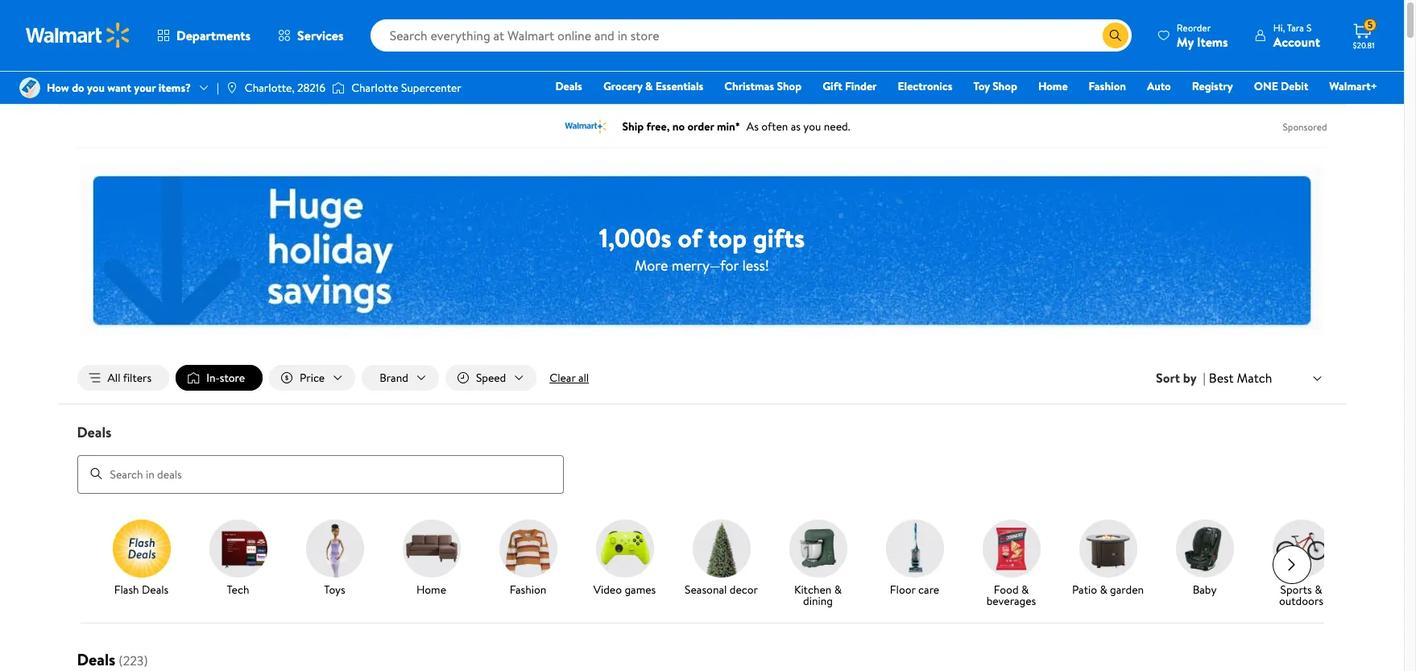 Task type: locate. For each thing, give the bounding box(es) containing it.
walmart+
[[1330, 78, 1378, 94]]

| right the 'items?'
[[217, 80, 219, 96]]

floorcare image
[[886, 519, 944, 577]]

deals
[[555, 78, 582, 94], [77, 422, 112, 442], [142, 581, 169, 597], [77, 648, 115, 670]]

2 shop from the left
[[993, 78, 1017, 94]]

fashion down fashion image
[[510, 581, 547, 597]]

kitchen & dining link
[[776, 519, 860, 610]]

clear all
[[550, 370, 589, 386]]

floor
[[890, 581, 916, 597]]

speed button
[[445, 365, 537, 391]]

home
[[1038, 78, 1068, 94], [416, 581, 446, 597]]

home down the home image at the bottom
[[416, 581, 446, 597]]

shop inside christmas shop link
[[777, 78, 802, 94]]

5
[[1368, 18, 1373, 32]]

christmas shop link
[[717, 77, 809, 95]]

in-store
[[206, 370, 245, 386]]

sports & outdoors
[[1279, 581, 1324, 609]]

less!
[[742, 255, 769, 275]]

deals (223)
[[77, 648, 148, 670]]

best match button
[[1206, 367, 1327, 389]]

 image
[[19, 77, 40, 98]]

essentials
[[656, 78, 704, 94]]

you
[[87, 80, 105, 96]]

0 vertical spatial |
[[217, 80, 219, 96]]

shop right christmas
[[777, 78, 802, 94]]

by
[[1183, 369, 1197, 387]]

tara
[[1287, 21, 1304, 34]]

& right sports
[[1315, 581, 1322, 597]]

 image for charlotte supercenter
[[332, 80, 345, 96]]

account
[[1273, 33, 1320, 50]]

supercenter
[[401, 80, 461, 96]]

speed
[[476, 370, 506, 386]]

home link
[[1031, 77, 1075, 95], [390, 519, 473, 598]]

0 horizontal spatial shop
[[777, 78, 802, 94]]

seasonal decor image
[[692, 519, 750, 577]]

& for essentials
[[645, 78, 653, 94]]

brand
[[380, 370, 408, 386]]

$20.81
[[1353, 39, 1375, 51]]

deals left grocery
[[555, 78, 582, 94]]

deals link
[[548, 77, 590, 95]]

0 horizontal spatial home
[[416, 581, 446, 597]]

toy shop
[[974, 78, 1017, 94]]

fashion down search icon
[[1089, 78, 1126, 94]]

more
[[635, 255, 668, 275]]

christmas
[[725, 78, 774, 94]]

& inside food & beverages
[[1021, 581, 1029, 597]]

charlotte,
[[245, 80, 295, 96]]

video games
[[594, 581, 656, 597]]

one
[[1254, 78, 1278, 94]]

garden
[[1110, 581, 1144, 597]]

shop right toy
[[993, 78, 1017, 94]]

1 horizontal spatial shop
[[993, 78, 1017, 94]]

flash deals image
[[112, 519, 170, 577]]

toy
[[974, 78, 990, 94]]

1 vertical spatial |
[[1203, 369, 1206, 387]]

search image
[[90, 467, 103, 480]]

1 horizontal spatial fashion
[[1089, 78, 1126, 94]]

 image left charlotte,
[[225, 81, 238, 94]]

& right 'dining'
[[834, 581, 842, 597]]

shop inside toy shop link
[[993, 78, 1017, 94]]

0 horizontal spatial fashion
[[510, 581, 547, 597]]

gift finder link
[[815, 77, 884, 95]]

1 horizontal spatial home link
[[1031, 77, 1075, 95]]

finder
[[845, 78, 877, 94]]

& for beverages
[[1021, 581, 1029, 597]]

home right toy shop
[[1038, 78, 1068, 94]]

of
[[678, 220, 702, 255]]

&
[[645, 78, 653, 94], [834, 581, 842, 597], [1021, 581, 1029, 597], [1100, 581, 1107, 597], [1315, 581, 1322, 597]]

1 horizontal spatial  image
[[332, 80, 345, 96]]

1 vertical spatial home link
[[390, 519, 473, 598]]

0 vertical spatial home link
[[1031, 77, 1075, 95]]

services
[[297, 27, 344, 44]]

next slide for chipmodulewithimages list image
[[1272, 545, 1311, 584]]

0 horizontal spatial fashion link
[[486, 519, 570, 598]]

seasonal decor link
[[680, 519, 763, 598]]

| right by
[[1203, 369, 1206, 387]]

shop for christmas shop
[[777, 78, 802, 94]]

tech image
[[209, 519, 267, 577]]

0 vertical spatial home
[[1038, 78, 1068, 94]]

charlotte, 28216
[[245, 80, 326, 96]]

price
[[300, 370, 325, 386]]

1 shop from the left
[[777, 78, 802, 94]]

departments
[[176, 27, 251, 44]]

one debit link
[[1247, 77, 1316, 95]]

baby image
[[1176, 519, 1234, 577]]

clear
[[550, 370, 576, 386]]

hi, tara s account
[[1273, 21, 1320, 50]]

 image
[[332, 80, 345, 96], [225, 81, 238, 94]]

Walmart Site-Wide search field
[[370, 19, 1132, 52]]

sports & outdoors image
[[1272, 519, 1330, 577]]

food
[[994, 581, 1019, 597]]

 image right 28216
[[332, 80, 345, 96]]

patio & garden
[[1072, 581, 1144, 597]]

1 horizontal spatial |
[[1203, 369, 1206, 387]]

how
[[47, 80, 69, 96]]

patio & garden image
[[1079, 519, 1137, 577]]

food & beverages image
[[982, 519, 1040, 577]]

0 horizontal spatial |
[[217, 80, 219, 96]]

0 horizontal spatial  image
[[225, 81, 238, 94]]

& right patio
[[1100, 581, 1107, 597]]

1 vertical spatial home
[[416, 581, 446, 597]]

charlotte supercenter
[[351, 80, 461, 96]]

fashion link
[[1082, 77, 1134, 95], [486, 519, 570, 598]]

Deals search field
[[58, 422, 1347, 494]]

kitchen & dining
[[794, 581, 842, 609]]

|
[[217, 80, 219, 96], [1203, 369, 1206, 387]]

deals up search icon
[[77, 422, 112, 442]]

charlotte
[[351, 80, 399, 96]]

reorder my items
[[1177, 21, 1228, 50]]

1 vertical spatial fashion link
[[486, 519, 570, 598]]

(223)
[[119, 651, 148, 669]]

outdoors
[[1279, 593, 1324, 609]]

seasonal
[[685, 581, 727, 597]]

toy shop link
[[966, 77, 1025, 95]]

& inside 'sports & outdoors'
[[1315, 581, 1322, 597]]

services button
[[264, 16, 357, 55]]

& right food at right
[[1021, 581, 1029, 597]]

video games image
[[596, 519, 654, 577]]

walmart image
[[26, 23, 131, 48]]

fashion
[[1089, 78, 1126, 94], [510, 581, 547, 597]]

& inside the kitchen & dining
[[834, 581, 842, 597]]

& right grocery
[[645, 78, 653, 94]]

patio
[[1072, 581, 1097, 597]]

toys link
[[293, 519, 377, 598]]

28216
[[297, 80, 326, 96]]

0 vertical spatial fashion link
[[1082, 77, 1134, 95]]



Task type: describe. For each thing, give the bounding box(es) containing it.
do
[[72, 80, 84, 96]]

0 horizontal spatial home link
[[390, 519, 473, 598]]

filters
[[123, 370, 152, 386]]

electronics link
[[891, 77, 960, 95]]

sort by |
[[1156, 369, 1206, 387]]

reorder
[[1177, 21, 1211, 34]]

home image
[[402, 519, 460, 577]]

christmas shop
[[725, 78, 802, 94]]

flash deals
[[114, 581, 169, 597]]

gifts
[[753, 220, 805, 255]]

baby link
[[1163, 519, 1247, 598]]

electronics
[[898, 78, 953, 94]]

sort and filter section element
[[58, 352, 1347, 404]]

search icon image
[[1109, 29, 1122, 42]]

grocery
[[603, 78, 643, 94]]

all filters button
[[77, 365, 169, 391]]

1,000s of top gifts more merry—for less!
[[599, 220, 805, 275]]

seasonal decor
[[685, 581, 758, 597]]

grocery & essentials
[[603, 78, 704, 94]]

floor care link
[[873, 519, 957, 598]]

video games link
[[583, 519, 667, 598]]

 image for charlotte, 28216
[[225, 81, 238, 94]]

care
[[918, 581, 940, 597]]

deals inside search field
[[77, 422, 112, 442]]

one debit
[[1254, 78, 1309, 94]]

auto link
[[1140, 77, 1178, 95]]

floor care
[[890, 581, 940, 597]]

items?
[[158, 80, 191, 96]]

registry
[[1192, 78, 1233, 94]]

best match
[[1209, 369, 1272, 387]]

Search search field
[[370, 19, 1132, 52]]

beverages
[[987, 593, 1036, 609]]

s
[[1307, 21, 1312, 34]]

clear all button
[[543, 365, 596, 391]]

| inside the sort and filter section element
[[1203, 369, 1206, 387]]

& for garden
[[1100, 581, 1107, 597]]

sports
[[1281, 581, 1312, 597]]

flash
[[114, 581, 139, 597]]

1,000s
[[599, 220, 672, 255]]

all filters
[[108, 370, 152, 386]]

dining
[[803, 593, 833, 609]]

flash deals link
[[99, 519, 183, 598]]

kitchen
[[794, 581, 832, 597]]

food & beverages
[[987, 581, 1036, 609]]

shop for toy shop
[[993, 78, 1017, 94]]

1 horizontal spatial fashion link
[[1082, 77, 1134, 95]]

registry link
[[1185, 77, 1240, 95]]

gift
[[823, 78, 842, 94]]

gift finder
[[823, 78, 877, 94]]

brand button
[[362, 365, 439, 391]]

1 vertical spatial fashion
[[510, 581, 547, 597]]

auto
[[1147, 78, 1171, 94]]

my
[[1177, 33, 1194, 50]]

hi,
[[1273, 21, 1285, 34]]

how do you want your items?
[[47, 80, 191, 96]]

fashion image
[[499, 519, 557, 577]]

patio & garden link
[[1066, 519, 1150, 598]]

video
[[594, 581, 622, 597]]

toys image
[[306, 519, 364, 577]]

food & beverages link
[[970, 519, 1053, 610]]

Search in deals search field
[[77, 455, 564, 494]]

debit
[[1281, 78, 1309, 94]]

& for outdoors
[[1315, 581, 1322, 597]]

items
[[1197, 33, 1228, 50]]

5 $20.81
[[1353, 18, 1375, 51]]

all
[[108, 370, 120, 386]]

0 vertical spatial fashion
[[1089, 78, 1126, 94]]

price button
[[269, 365, 355, 391]]

tech link
[[196, 519, 280, 598]]

& for dining
[[834, 581, 842, 597]]

want
[[107, 80, 131, 96]]

huge holiday savings. shop thousands of top gifts. more merry—for less! image
[[80, 163, 1324, 338]]

top
[[708, 220, 747, 255]]

toys
[[324, 581, 345, 597]]

departments button
[[143, 16, 264, 55]]

your
[[134, 80, 156, 96]]

deals right flash
[[142, 581, 169, 597]]

store
[[220, 370, 245, 386]]

games
[[625, 581, 656, 597]]

decor
[[730, 581, 758, 597]]

best
[[1209, 369, 1234, 387]]

merry—for
[[672, 255, 739, 275]]

1 horizontal spatial home
[[1038, 78, 1068, 94]]

deals left (223)
[[77, 648, 115, 670]]

kitchen and dining image
[[789, 519, 847, 577]]

grocery & essentials link
[[596, 77, 711, 95]]



Task type: vqa. For each thing, say whether or not it's contained in the screenshot.
P
no



